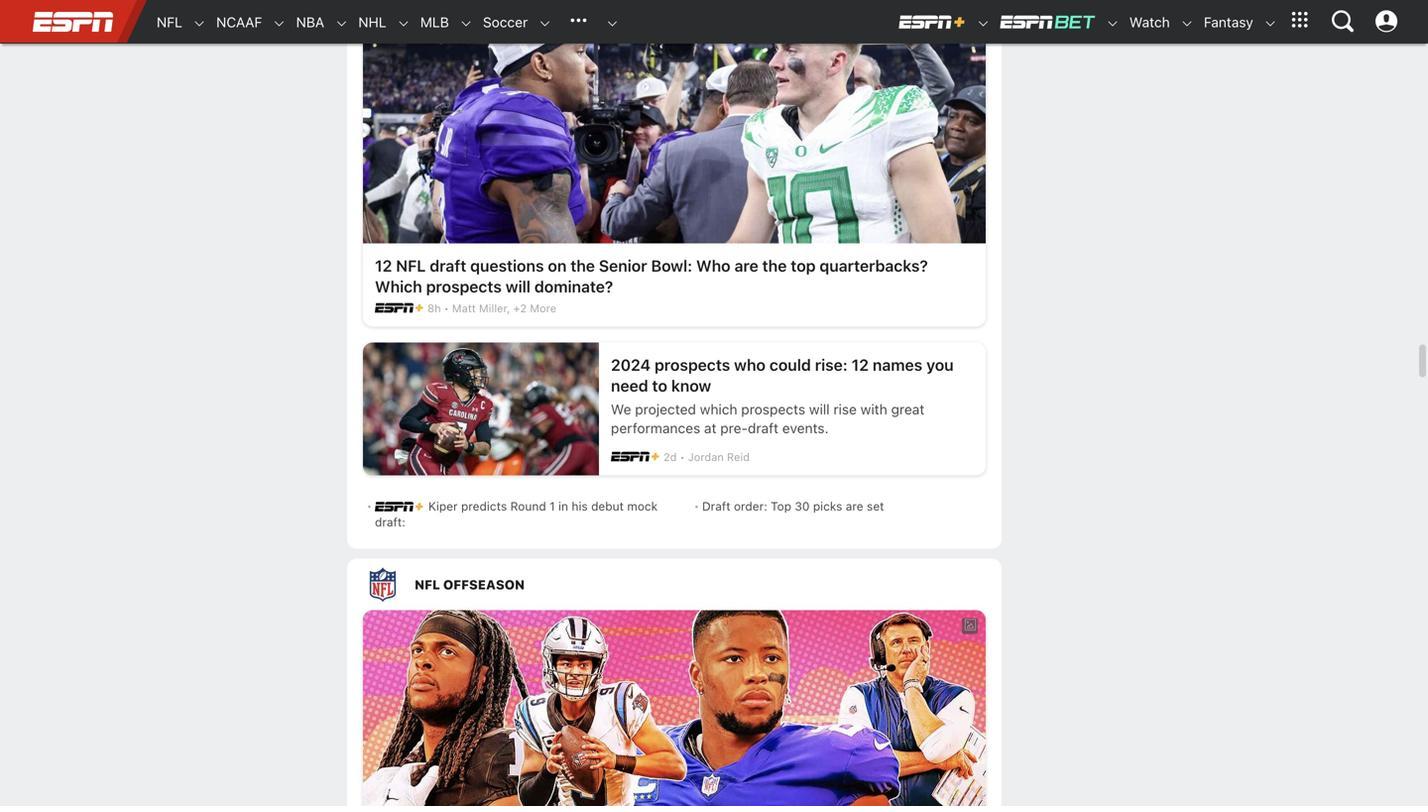 Task type: locate. For each thing, give the bounding box(es) containing it.
prospects up know
[[655, 356, 730, 375]]

1 vertical spatial prospects
[[655, 356, 730, 375]]

matt miller, +2 more
[[452, 302, 556, 315]]

will inside 2024 prospects who could rise: 12 names you need to know we projected which prospects will rise with great performances at pre-draft events.
[[809, 401, 830, 418]]

nba link
[[286, 1, 324, 44]]

senior
[[599, 256, 647, 275]]

nfl up 'which'
[[396, 256, 426, 275]]

1 vertical spatial nfl
[[396, 256, 426, 275]]

nfl left 'offseason' at the bottom of page
[[415, 577, 440, 592]]

names
[[873, 356, 923, 375]]

nfl for nfl offseason
[[415, 577, 440, 592]]

1 vertical spatial draft
[[748, 420, 779, 437]]

draft up reid
[[748, 420, 779, 437]]

projected
[[635, 401, 696, 418]]

0 horizontal spatial will
[[506, 277, 531, 296]]

prospects inside the '12 nfl draft questions on the senior bowl: who are the top quarterbacks? which prospects will dominate?'
[[426, 277, 502, 296]]

performances
[[611, 420, 700, 437]]

will for rise
[[809, 401, 830, 418]]

the left top in the top right of the page
[[762, 256, 787, 275]]

the up dominate?
[[571, 256, 595, 275]]

draft up the 8h
[[430, 256, 466, 275]]

prospects for who
[[741, 401, 805, 418]]

nfl offseason
[[415, 577, 525, 592]]

nfl left ncaaf 'link'
[[157, 14, 182, 30]]

prospects
[[426, 277, 502, 296], [655, 356, 730, 375], [741, 401, 805, 418]]

1 horizontal spatial will
[[809, 401, 830, 418]]

0 vertical spatial will
[[506, 277, 531, 296]]

order:
[[734, 499, 767, 513]]

will
[[506, 277, 531, 296], [809, 401, 830, 418]]

draft order: top 30 picks are set
[[702, 499, 884, 513]]

2 vertical spatial nfl
[[415, 577, 440, 592]]

2 vertical spatial prospects
[[741, 401, 805, 418]]

will up +2 at the top of page
[[506, 277, 531, 296]]

his
[[572, 499, 588, 513]]

0 horizontal spatial prospects
[[426, 277, 502, 296]]

watch link
[[1120, 1, 1170, 44]]

1
[[550, 499, 555, 513]]

1 the from the left
[[571, 256, 595, 275]]

nfl for nfl
[[157, 14, 182, 30]]

need
[[611, 376, 648, 395]]

0 vertical spatial draft
[[430, 256, 466, 275]]

soccer
[[483, 14, 528, 30]]

top
[[791, 256, 816, 275]]

which
[[375, 277, 422, 296]]

prospects up matt
[[426, 277, 502, 296]]

round
[[510, 499, 546, 513]]

1 vertical spatial 12
[[852, 356, 869, 375]]

draft
[[430, 256, 466, 275], [748, 420, 779, 437]]

1 horizontal spatial are
[[846, 499, 864, 513]]

0 vertical spatial 12
[[375, 256, 392, 275]]

are left set in the bottom right of the page
[[846, 499, 864, 513]]

0 horizontal spatial are
[[735, 256, 758, 275]]

0 horizontal spatial draft
[[430, 256, 466, 275]]

2 horizontal spatial prospects
[[741, 401, 805, 418]]

1 horizontal spatial the
[[762, 256, 787, 275]]

the
[[571, 256, 595, 275], [762, 256, 787, 275]]

0 vertical spatial nfl
[[157, 14, 182, 30]]

2024 prospects who could rise: 12 names you need to know we projected which prospects will rise with great performances at pre-draft events.
[[611, 356, 954, 437]]

reid
[[727, 451, 750, 464]]

1 horizontal spatial 12
[[852, 356, 869, 375]]

dominate?
[[535, 277, 613, 296]]

more
[[530, 302, 556, 315]]

30
[[795, 499, 810, 513]]

12
[[375, 256, 392, 275], [852, 356, 869, 375]]

mlb link
[[410, 1, 449, 44]]

draft order: top 30 picks are set link
[[702, 492, 982, 521]]

soccer link
[[473, 1, 528, 44]]

1 horizontal spatial draft
[[748, 420, 779, 437]]

2 the from the left
[[762, 256, 787, 275]]

are right "who"
[[735, 256, 758, 275]]

matt
[[452, 302, 476, 315]]

0 horizontal spatial the
[[571, 256, 595, 275]]

offseason
[[443, 577, 525, 592]]

will inside the '12 nfl draft questions on the senior bowl: who are the top quarterbacks? which prospects will dominate?'
[[506, 277, 531, 296]]

pre-
[[720, 420, 748, 437]]

0 horizontal spatial 12
[[375, 256, 392, 275]]

nhl link
[[348, 1, 386, 44]]

1 vertical spatial will
[[809, 401, 830, 418]]

12 nfl draft questions on the senior bowl: who are the top quarterbacks? which prospects will dominate?
[[375, 256, 928, 296]]

+2
[[513, 302, 527, 315]]

12 up 'which'
[[375, 256, 392, 275]]

draft inside 2024 prospects who could rise: 12 names you need to know we projected which prospects will rise with great performances at pre-draft events.
[[748, 420, 779, 437]]

will up events.
[[809, 401, 830, 418]]

know
[[671, 376, 711, 395]]

nfl
[[157, 14, 182, 30], [396, 256, 426, 275], [415, 577, 440, 592]]

espn
[[984, 620, 1013, 633]]

0 vertical spatial are
[[735, 256, 758, 275]]

watch
[[1130, 14, 1170, 30]]

questions
[[470, 256, 544, 275]]

are
[[735, 256, 758, 275], [846, 499, 864, 513]]

draft inside the '12 nfl draft questions on the senior bowl: who are the top quarterbacks? which prospects will dominate?'
[[430, 256, 466, 275]]

prospects up events.
[[741, 401, 805, 418]]

ncaaf
[[216, 14, 262, 30]]

quarterbacks?
[[820, 256, 928, 275]]

predicts
[[461, 499, 507, 513]]

12 right rise: on the top
[[852, 356, 869, 375]]

picks
[[813, 499, 842, 513]]

0 vertical spatial prospects
[[426, 277, 502, 296]]

nfl inside the '12 nfl draft questions on the senior bowl: who are the top quarterbacks? which prospects will dominate?'
[[396, 256, 426, 275]]

debut
[[591, 499, 624, 513]]

1 vertical spatial are
[[846, 499, 864, 513]]



Task type: vqa. For each thing, say whether or not it's contained in the screenshot.
NFL associated with NFL OFFSEASON
yes



Task type: describe. For each thing, give the bounding box(es) containing it.
jordan
[[688, 451, 724, 464]]

jordan reid
[[688, 451, 750, 464]]

ncaaf link
[[206, 1, 262, 44]]

espn link
[[363, 611, 1013, 806]]

12 inside 2024 prospects who could rise: 12 names you need to know we projected which prospects will rise with great performances at pre-draft events.
[[852, 356, 869, 375]]

fantasy link
[[1194, 1, 1253, 44]]

top
[[771, 499, 792, 513]]

8h
[[427, 302, 441, 315]]

we
[[611, 401, 631, 418]]

kiper
[[428, 499, 458, 513]]

set
[[867, 499, 884, 513]]

rise:
[[815, 356, 848, 375]]

on
[[548, 256, 567, 275]]

2024
[[611, 356, 651, 375]]

nba
[[296, 14, 324, 30]]

could
[[770, 356, 811, 375]]

fantasy
[[1204, 14, 1253, 30]]

mlb
[[420, 14, 449, 30]]

in
[[558, 499, 568, 513]]

draft:
[[375, 515, 405, 529]]

who
[[696, 256, 731, 275]]

mock
[[627, 499, 658, 513]]

at
[[704, 420, 717, 437]]

draft
[[702, 499, 731, 513]]

which
[[700, 401, 738, 418]]

events.
[[782, 420, 829, 437]]

kiper predicts round 1 in his debut mock draft: link
[[375, 492, 674, 537]]

kiper predicts round 1 in his debut mock draft:
[[375, 499, 658, 529]]

2d
[[664, 451, 677, 464]]

bowl:
[[651, 256, 692, 275]]

prospects for draft
[[426, 277, 502, 296]]

miller,
[[479, 302, 510, 315]]

who
[[734, 356, 766, 375]]

to
[[652, 376, 667, 395]]

you
[[927, 356, 954, 375]]

great
[[891, 401, 925, 418]]

nhl
[[358, 14, 386, 30]]

will for dominate?
[[506, 277, 531, 296]]

rise
[[834, 401, 857, 418]]

1 horizontal spatial prospects
[[655, 356, 730, 375]]

nfl link
[[147, 1, 182, 44]]

are inside the '12 nfl draft questions on the senior bowl: who are the top quarterbacks? which prospects will dominate?'
[[735, 256, 758, 275]]

12 inside the '12 nfl draft questions on the senior bowl: who are the top quarterbacks? which prospects will dominate?'
[[375, 256, 392, 275]]

with
[[861, 401, 887, 418]]



